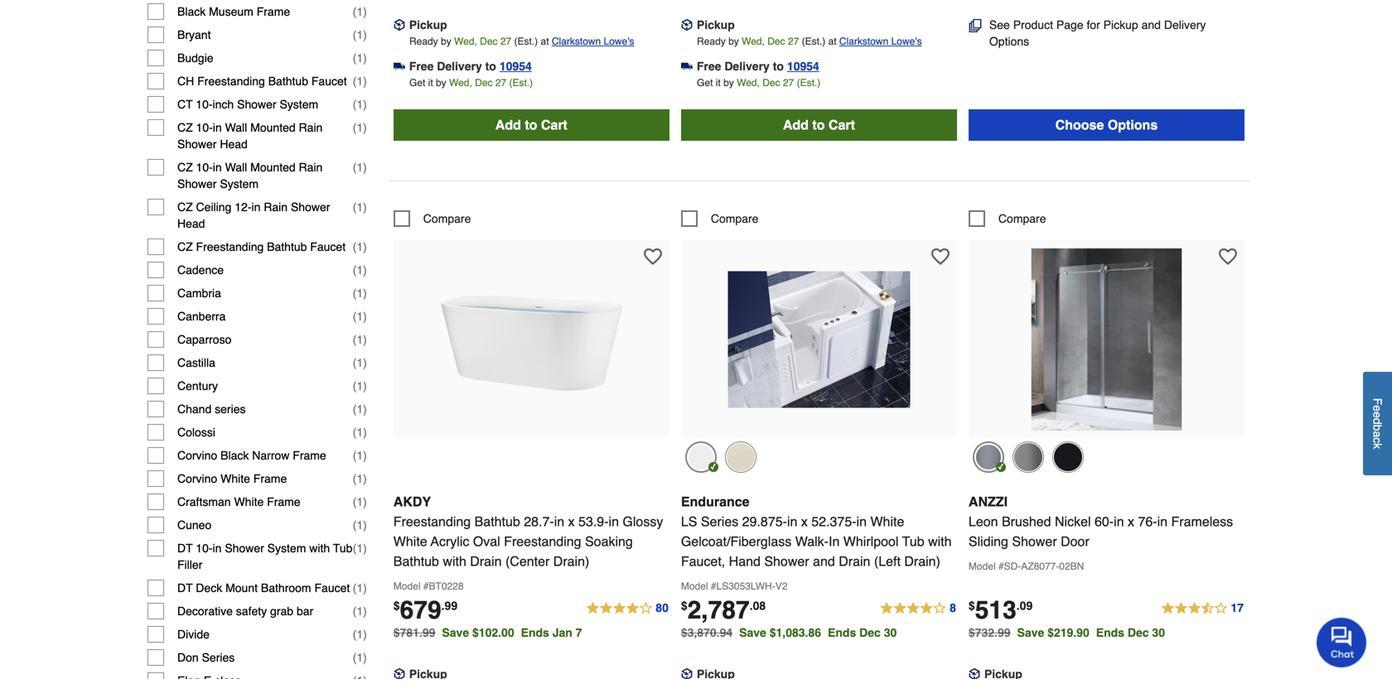 Task type: describe. For each thing, give the bounding box(es) containing it.
rain for cz 10-in wall mounted rain shower system
[[299, 161, 323, 174]]

add to cart for first add to cart button from the right
[[783, 117, 855, 132]]

caparroso
[[177, 333, 232, 346]]

1 10954 button from the left
[[500, 58, 532, 74]]

door
[[1061, 534, 1090, 549]]

choose
[[1056, 117, 1104, 132]]

ready by wed, dec 27 (est.) at clarkstown lowe's for second 10954 button from right
[[409, 35, 634, 47]]

cz for cz 10-in wall mounted rain shower head
[[177, 121, 193, 134]]

02bn
[[1059, 561, 1084, 573]]

53.9-
[[579, 514, 609, 529]]

frame for corvino white frame
[[253, 472, 287, 486]]

7
[[576, 626, 582, 640]]

679
[[400, 596, 441, 625]]

1 for black museum frame
[[357, 5, 363, 18]]

( for cadence
[[353, 264, 357, 277]]

century
[[177, 380, 218, 393]]

and inside the see product page for pickup and delivery options
[[1142, 18, 1161, 31]]

drain) inside akdy freestanding bathtub 28.7-in x 53.9-in glossy white acrylic oval freestanding soaking bathtub with drain (center drain)
[[553, 554, 590, 569]]

anzzi
[[969, 494, 1008, 510]]

whirlpool
[[844, 534, 899, 549]]

divide
[[177, 628, 210, 642]]

1 for caparroso
[[357, 333, 363, 346]]

10- inside dt 10-in shower system with tub filler ( 1 )
[[196, 542, 213, 555]]

with inside akdy freestanding bathtub 28.7-in x 53.9-in glossy white acrylic oval freestanding soaking bathtub with drain (center drain)
[[443, 554, 467, 569]]

series inside endurance ls series 29.875-in x 52.375-in white gelcoat/fiberglass walk-in whirlpool tub with faucet, hand shower and drain (left drain)
[[701, 514, 739, 529]]

.08
[[750, 600, 766, 613]]

product
[[1013, 18, 1053, 31]]

with inside endurance ls series 29.875-in x 52.375-in white gelcoat/fiberglass walk-in whirlpool tub with faucet, hand shower and drain (left drain)
[[928, 534, 952, 549]]

x inside "anzzi leon brushed nickel 60-in x 76-in frameless sliding shower door"
[[1128, 514, 1135, 529]]

savings save $102.00 element
[[442, 626, 589, 640]]

( for cz 10-in wall mounted rain shower system
[[353, 161, 357, 174]]

ends dec 30 element for 2,787
[[828, 626, 904, 640]]

rain inside cz ceiling 12-in rain shower head
[[264, 201, 288, 214]]

) for craftsman white frame
[[363, 496, 367, 509]]

compare for 1001772862 'element'
[[711, 212, 759, 225]]

f e e d b a c k button
[[1363, 372, 1392, 476]]

in inside the cz 10-in wall mounted rain shower head
[[213, 121, 222, 134]]

ceiling
[[196, 201, 232, 214]]

sliding
[[969, 534, 1009, 549]]

( 1 ) for budgie
[[353, 51, 367, 65]]

corvino for corvino white frame
[[177, 472, 217, 486]]

white inside akdy freestanding bathtub 28.7-in x 53.9-in glossy white acrylic oval freestanding soaking bathtub with drain (center drain)
[[394, 534, 427, 549]]

ready for the truck filled "icon" for 2nd 10954 button from the left
[[697, 35, 726, 47]]

castilla
[[177, 356, 215, 370]]

cz 10-in wall mounted rain shower system
[[177, 161, 323, 191]]

craftsman white frame
[[177, 496, 301, 509]]

add to cart for second add to cart button from the right
[[495, 117, 568, 132]]

see product page for pickup and delivery options
[[990, 18, 1206, 48]]

rain for cz 10-in wall mounted rain shower head
[[299, 121, 323, 134]]

delivery for clarkstown lowe's button for 2nd 10954 button from the left
[[725, 60, 770, 73]]

2 free from the left
[[697, 60, 721, 73]]

1 for corvino black narrow frame
[[357, 449, 363, 463]]

freestanding for cz
[[196, 240, 264, 254]]

$1,083.86
[[770, 626, 821, 640]]

) for chand series
[[363, 403, 367, 416]]

( for cuneo
[[353, 519, 357, 532]]

faucet for ch freestanding bathtub faucet
[[312, 75, 347, 88]]

glossy
[[623, 514, 663, 529]]

anzzi leon brushed nickel 60-in x 76-in frameless sliding shower door
[[969, 494, 1233, 549]]

see
[[990, 18, 1010, 31]]

( inside dt 10-in shower system with tub filler ( 1 )
[[353, 542, 357, 555]]

$732.99
[[969, 626, 1011, 640]]

cz ceiling 12-in rain shower head
[[177, 201, 330, 230]]

( 1 ) for colossi
[[353, 426, 367, 439]]

12-
[[235, 201, 252, 214]]

freestanding down 28.7-
[[504, 534, 581, 549]]

frame for black museum frame
[[257, 5, 290, 18]]

cart for first add to cart button from the right
[[829, 117, 855, 132]]

$ 513 .09
[[969, 596, 1033, 625]]

( 1 ) for cambria
[[353, 287, 367, 300]]

1 for don series
[[357, 652, 363, 665]]

mounted for system
[[250, 161, 296, 174]]

akdy
[[394, 494, 431, 510]]

frameless
[[1172, 514, 1233, 529]]

dt for dt 10-in shower system with tub filler ( 1 )
[[177, 542, 193, 555]]

lowe's for second 10954 button from right
[[604, 35, 634, 47]]

with inside dt 10-in shower system with tub filler ( 1 )
[[309, 542, 330, 555]]

1001764666 element
[[969, 210, 1046, 227]]

80 button
[[585, 599, 670, 619]]

biscuit image
[[725, 442, 757, 473]]

( for century
[[353, 380, 357, 393]]

anzzi leon brushed nickel 60-in x 76-in frameless sliding shower door image
[[1016, 248, 1198, 431]]

ct 10-inch shower system
[[177, 98, 318, 111]]

1 for craftsman white frame
[[357, 496, 363, 509]]

cz freestanding bathtub faucet ( 1 )
[[177, 240, 367, 254]]

nickel
[[1055, 514, 1091, 529]]

corvino black narrow frame
[[177, 449, 326, 463]]

shower inside dt 10-in shower system with tub filler ( 1 )
[[225, 542, 264, 555]]

options inside the see product page for pickup and delivery options
[[990, 35, 1030, 48]]

in up soaking
[[609, 514, 619, 529]]

savings save $1,083.86 element
[[739, 626, 904, 640]]

at for clarkstown lowe's button for 2nd 10954 button from the left
[[828, 35, 837, 47]]

ends for 679
[[521, 626, 549, 640]]

0 vertical spatial black
[[177, 5, 206, 18]]

) for cz 10-in wall mounted rain shower system
[[363, 161, 367, 174]]

1 for canberra
[[357, 310, 363, 323]]

white inside endurance ls series 29.875-in x 52.375-in white gelcoat/fiberglass walk-in whirlpool tub with faucet, hand shower and drain (left drain)
[[871, 514, 905, 529]]

( 1 ) for chand series
[[353, 403, 367, 416]]

30 for 513
[[1152, 626, 1165, 640]]

jan
[[553, 626, 573, 640]]

az8077-
[[1021, 561, 1059, 573]]

) for corvino black narrow frame
[[363, 449, 367, 463]]

head inside the cz 10-in wall mounted rain shower head
[[220, 138, 248, 151]]

) for cambria
[[363, 287, 367, 300]]

faucet,
[[681, 554, 725, 569]]

endurance ls series 29.875-in x 52.375-in white gelcoat/fiberglass walk-in whirlpool tub with faucet, hand shower and drain (left drain) image
[[728, 248, 910, 431]]

chand series
[[177, 403, 246, 416]]

add for second add to cart button from the right
[[495, 117, 521, 132]]

4 ( from the top
[[353, 75, 357, 88]]

wall for head
[[225, 121, 247, 134]]

( for canberra
[[353, 310, 357, 323]]

actual price $513.09 element
[[969, 596, 1033, 625]]

bar
[[297, 605, 313, 618]]

ready by wed, dec 27 (est.) at clarkstown lowe's for 2nd 10954 button from the left
[[697, 35, 922, 47]]

23 1 from the top
[[357, 582, 363, 595]]

polished chrome image
[[1013, 442, 1044, 473]]

) for caparroso
[[363, 333, 367, 346]]

c
[[1371, 438, 1385, 444]]

in up whirlpool at the right bottom
[[857, 514, 867, 529]]

drain inside endurance ls series 29.875-in x 52.375-in white gelcoat/fiberglass walk-in whirlpool tub with faucet, hand shower and drain (left drain)
[[839, 554, 871, 569]]

corvino for corvino black narrow frame
[[177, 449, 217, 463]]

2 10954 button from the left
[[787, 58, 820, 74]]

513
[[975, 596, 1017, 625]]

2,787
[[688, 596, 750, 625]]

1 free from the left
[[409, 60, 434, 73]]

leon
[[969, 514, 998, 529]]

in inside cz ceiling 12-in rain shower head
[[252, 201, 261, 214]]

(left
[[874, 554, 901, 569]]

shower inside cz ceiling 12-in rain shower head
[[291, 201, 330, 214]]

budgie
[[177, 51, 214, 65]]

and inside endurance ls series 29.875-in x 52.375-in white gelcoat/fiberglass walk-in whirlpool tub with faucet, hand shower and drain (left drain)
[[813, 554, 835, 569]]

drain) inside endurance ls series 29.875-in x 52.375-in white gelcoat/fiberglass walk-in whirlpool tub with faucet, hand shower and drain (left drain)
[[905, 554, 941, 569]]

ls3053lwh-
[[717, 581, 776, 592]]

compare for 5001125311 element
[[423, 212, 471, 225]]

dt 10-in shower system with tub filler ( 1 )
[[177, 542, 367, 572]]

compare for 1001764666 element
[[999, 212, 1046, 225]]

mount
[[226, 582, 258, 595]]

decorative safety grab bar
[[177, 605, 313, 618]]

( for black museum frame
[[353, 5, 357, 18]]

$102.00
[[472, 626, 514, 640]]

cz 10-in wall mounted rain shower head
[[177, 121, 323, 151]]

x for 52.375-
[[801, 514, 808, 529]]

mounted for head
[[250, 121, 296, 134]]

safety
[[236, 605, 267, 618]]

2 e from the top
[[1371, 412, 1385, 418]]

1 vertical spatial series
[[202, 652, 235, 665]]

b
[[1371, 425, 1385, 431]]

.99
[[441, 600, 458, 613]]

10954 for 2nd 10954 button from the left
[[787, 60, 820, 73]]

colossi
[[177, 426, 215, 439]]

shower inside the cz 10-in wall mounted rain shower head
[[177, 138, 217, 151]]

9 1 from the top
[[357, 240, 363, 254]]

9 ( from the top
[[353, 240, 357, 254]]

museum
[[209, 5, 253, 18]]

akdy freestanding bathtub 28.7-in x 53.9-in glossy white acrylic oval freestanding soaking bathtub with drain (center drain)
[[394, 494, 663, 569]]

1 for divide
[[357, 628, 363, 642]]

model # sd-az8077-02bn
[[969, 561, 1084, 573]]

ends jan 7 element
[[521, 626, 589, 640]]

$3,870.94 save $1,083.86 ends dec 30
[[681, 626, 897, 640]]

2 heart outline image from the left
[[931, 248, 950, 266]]

10- for cz 10-in wall mounted rain shower system
[[196, 161, 213, 174]]

ready for second 10954 button from right the truck filled "icon"
[[409, 35, 438, 47]]

$219.90
[[1048, 626, 1090, 640]]

( for don series
[[353, 652, 357, 665]]

2 vertical spatial faucet
[[315, 582, 350, 595]]

) for cadence
[[363, 264, 367, 277]]

( 1 ) for caparroso
[[353, 333, 367, 346]]

grab
[[270, 605, 293, 618]]

clarkstown for second 10954 button from right
[[552, 35, 601, 47]]

shower inside endurance ls series 29.875-in x 52.375-in white gelcoat/fiberglass walk-in whirlpool tub with faucet, hand shower and drain (left drain)
[[764, 554, 809, 569]]

get for second 10954 button from right
[[409, 77, 425, 89]]

pickup inside the see product page for pickup and delivery options
[[1104, 18, 1139, 31]]

soaking
[[585, 534, 633, 549]]

$781.99 save $102.00 ends jan 7
[[394, 626, 582, 640]]

( for cz ceiling 12-in rain shower head
[[353, 201, 357, 214]]

( for colossi
[[353, 426, 357, 439]]

choose options link
[[969, 109, 1245, 141]]

23 ) from the top
[[363, 582, 367, 595]]

(center
[[506, 554, 550, 569]]

1 vertical spatial options
[[1108, 117, 1158, 132]]

shower inside "anzzi leon brushed nickel 60-in x 76-in frameless sliding shower door"
[[1012, 534, 1057, 549]]

1 e from the top
[[1371, 406, 1385, 412]]

.09
[[1017, 600, 1033, 613]]

deck
[[196, 582, 222, 595]]

hand
[[729, 554, 761, 569]]

a
[[1371, 431, 1385, 438]]

ch
[[177, 75, 194, 88]]

8
[[950, 602, 956, 615]]

) for canberra
[[363, 310, 367, 323]]

1 vertical spatial black
[[221, 449, 249, 463]]

canberra
[[177, 310, 226, 323]]

1 heart outline image from the left
[[644, 248, 662, 266]]

2 add to cart button from the left
[[681, 109, 957, 141]]

$781.99
[[394, 626, 435, 640]]

f
[[1371, 398, 1385, 406]]

1 add to cart button from the left
[[394, 109, 670, 141]]

( 1 ) for craftsman white frame
[[353, 496, 367, 509]]

in inside cz 10-in wall mounted rain shower system
[[213, 161, 222, 174]]

$ 2,787 .08
[[681, 596, 766, 625]]

dt for dt deck mount bathroom faucet ( 1 )
[[177, 582, 193, 595]]

76-
[[1138, 514, 1158, 529]]

in
[[829, 534, 840, 549]]

4 1 from the top
[[357, 75, 363, 88]]

dt deck mount bathroom faucet ( 1 )
[[177, 582, 367, 595]]

system for ct 10-inch shower system
[[280, 98, 318, 111]]

# for endurance ls series 29.875-in x 52.375-in white gelcoat/fiberglass walk-in whirlpool tub with faucet, hand shower and drain (left drain)
[[711, 581, 717, 592]]

3 heart outline image from the left
[[1219, 248, 1237, 266]]



Task type: locate. For each thing, give the bounding box(es) containing it.
bathtub up oval
[[475, 514, 520, 529]]

0 vertical spatial dt
[[177, 542, 193, 555]]

0 vertical spatial options
[[990, 35, 1030, 48]]

1 for century
[[357, 380, 363, 393]]

drain inside akdy freestanding bathtub 28.7-in x 53.9-in glossy white acrylic oval freestanding soaking bathtub with drain (center drain)
[[470, 554, 502, 569]]

1 ( from the top
[[353, 5, 357, 18]]

model down faucet,
[[681, 581, 708, 592]]

0 horizontal spatial pickup
[[409, 18, 447, 31]]

wed,
[[454, 35, 477, 47], [742, 35, 765, 47], [449, 77, 472, 89], [737, 77, 760, 89]]

) for cz 10-in wall mounted rain shower head
[[363, 121, 367, 134]]

( 1 ) for century
[[353, 380, 367, 393]]

cadence
[[177, 264, 224, 277]]

cz inside the cz 10-in wall mounted rain shower head
[[177, 121, 193, 134]]

2 at from the left
[[828, 35, 837, 47]]

truck filled image for 2nd 10954 button from the left
[[681, 61, 693, 72]]

don
[[177, 652, 199, 665]]

and
[[1142, 18, 1161, 31], [813, 554, 835, 569]]

6 ( from the top
[[353, 121, 357, 134]]

actual price $679.99 element
[[394, 596, 458, 625]]

16 ( 1 ) from the top
[[353, 449, 367, 463]]

1 clarkstown from the left
[[552, 35, 601, 47]]

10954 button
[[500, 58, 532, 74], [787, 58, 820, 74]]

0 horizontal spatial clarkstown lowe's button
[[552, 33, 634, 50]]

1 horizontal spatial at
[[828, 35, 837, 47]]

1 horizontal spatial 30
[[1152, 626, 1165, 640]]

2 it from the left
[[716, 77, 721, 89]]

sd-
[[1004, 561, 1021, 573]]

1 dt from the top
[[177, 542, 193, 555]]

1 horizontal spatial ready
[[697, 35, 726, 47]]

tub right whirlpool at the right bottom
[[902, 534, 925, 549]]

it
[[428, 77, 433, 89], [716, 77, 721, 89]]

$ for 679
[[394, 600, 400, 613]]

0 horizontal spatial add to cart
[[495, 117, 568, 132]]

in inside dt 10-in shower system with tub filler ( 1 )
[[213, 542, 222, 555]]

1 horizontal spatial add to cart button
[[681, 109, 957, 141]]

1 horizontal spatial ends dec 30 element
[[1096, 626, 1172, 640]]

0 horizontal spatial truck filled image
[[394, 61, 405, 72]]

matte black image
[[1053, 442, 1084, 473]]

2 wall from the top
[[225, 161, 247, 174]]

24 ( from the top
[[353, 605, 357, 618]]

drain down whirlpool at the right bottom
[[839, 554, 871, 569]]

pickup for second 10954 button from right
[[409, 18, 447, 31]]

10954 for second 10954 button from right
[[500, 60, 532, 73]]

15 ( 1 ) from the top
[[353, 426, 367, 439]]

clarkstown for 2nd 10954 button from the left
[[840, 35, 889, 47]]

4 stars image containing 80
[[585, 599, 670, 619]]

chat invite button image
[[1317, 617, 1368, 668]]

2 vertical spatial system
[[267, 542, 306, 555]]

savings save $219.90 element
[[1017, 626, 1172, 640]]

in up deck
[[213, 542, 222, 555]]

x left 53.9-
[[568, 514, 575, 529]]

0 horizontal spatial #
[[423, 581, 429, 592]]

5001125311 element
[[394, 210, 471, 227]]

1 horizontal spatial save
[[739, 626, 767, 640]]

corvino
[[177, 449, 217, 463], [177, 472, 217, 486]]

0 vertical spatial series
[[701, 514, 739, 529]]

60-
[[1095, 514, 1114, 529]]

1 horizontal spatial tub
[[902, 534, 925, 549]]

add to cart button
[[394, 109, 670, 141], [681, 109, 957, 141]]

narrow
[[252, 449, 290, 463]]

( for divide
[[353, 628, 357, 642]]

4 ) from the top
[[363, 75, 367, 88]]

2 horizontal spatial $
[[969, 600, 975, 613]]

2 mounted from the top
[[250, 161, 296, 174]]

ends right $219.90
[[1096, 626, 1125, 640]]

7 1 from the top
[[357, 161, 363, 174]]

it for 2nd 10954 button from the left
[[716, 77, 721, 89]]

) for cuneo
[[363, 519, 367, 532]]

actual price $2,787.08 element
[[681, 596, 766, 625]]

22 ) from the top
[[363, 542, 367, 555]]

4 ( 1 ) from the top
[[353, 98, 367, 111]]

e up d
[[1371, 406, 1385, 412]]

4 stars image down (left
[[879, 599, 957, 619]]

cart
[[541, 117, 568, 132], [829, 117, 855, 132]]

10 ( 1 ) from the top
[[353, 310, 367, 323]]

compare inside 5001125311 element
[[423, 212, 471, 225]]

52.375-
[[812, 514, 857, 529]]

2 horizontal spatial with
[[928, 534, 952, 549]]

x up walk-
[[801, 514, 808, 529]]

head down ceiling
[[177, 217, 205, 230]]

series right don
[[202, 652, 235, 665]]

) for don series
[[363, 652, 367, 665]]

9 ) from the top
[[363, 240, 367, 254]]

in down inch
[[213, 121, 222, 134]]

15 1 from the top
[[357, 380, 363, 393]]

17
[[1231, 602, 1244, 615]]

white image
[[685, 442, 717, 473]]

corvino down colossi
[[177, 449, 217, 463]]

1 horizontal spatial $
[[681, 600, 688, 613]]

1 for bryant
[[357, 28, 363, 41]]

4 stars image for 2,787
[[879, 599, 957, 619]]

( for corvino white frame
[[353, 472, 357, 486]]

black up bryant
[[177, 5, 206, 18]]

faucet
[[312, 75, 347, 88], [310, 240, 346, 254], [315, 582, 350, 595]]

cz for cz 10-in wall mounted rain shower system
[[177, 161, 193, 174]]

7 ) from the top
[[363, 161, 367, 174]]

8 ( from the top
[[353, 201, 357, 214]]

shower up cz freestanding bathtub faucet ( 1 ) at the top
[[291, 201, 330, 214]]

series
[[215, 403, 246, 416]]

model down "sliding" at the bottom right of page
[[969, 561, 996, 573]]

bryant
[[177, 28, 211, 41]]

3 ) from the top
[[363, 51, 367, 65]]

2 ends from the left
[[828, 626, 856, 640]]

4 stars image
[[585, 599, 670, 619], [879, 599, 957, 619]]

( for corvino black narrow frame
[[353, 449, 357, 463]]

14 ( 1 ) from the top
[[353, 403, 367, 416]]

1 horizontal spatial compare
[[711, 212, 759, 225]]

save down .08
[[739, 626, 767, 640]]

$ for 513
[[969, 600, 975, 613]]

white left acrylic
[[394, 534, 427, 549]]

16 1 from the top
[[357, 403, 363, 416]]

) for cz ceiling 12-in rain shower head
[[363, 201, 367, 214]]

get it by wed, dec 27 (est.) for second 10954 button from right
[[409, 77, 533, 89]]

drain) down soaking
[[553, 554, 590, 569]]

1 vertical spatial wall
[[225, 161, 247, 174]]

1 horizontal spatial free delivery to 10954
[[697, 60, 820, 73]]

0 horizontal spatial free delivery to 10954
[[409, 60, 532, 73]]

2 save from the left
[[739, 626, 767, 640]]

3 ( 1 ) from the top
[[353, 51, 367, 65]]

cz inside cz 10-in wall mounted rain shower system
[[177, 161, 193, 174]]

0 horizontal spatial cart
[[541, 117, 568, 132]]

2 horizontal spatial x
[[1128, 514, 1135, 529]]

22 ( 1 ) from the top
[[353, 652, 367, 665]]

system down ch freestanding bathtub faucet ( 1 )
[[280, 98, 318, 111]]

0 horizontal spatial drain
[[470, 554, 502, 569]]

18 ( from the top
[[353, 449, 357, 463]]

1 horizontal spatial add to cart
[[783, 117, 855, 132]]

rain down ch freestanding bathtub faucet ( 1 )
[[299, 121, 323, 134]]

shower down ct
[[177, 138, 217, 151]]

$ inside $ 513 .09
[[969, 600, 975, 613]]

0 horizontal spatial clarkstown
[[552, 35, 601, 47]]

10- right ct
[[196, 98, 213, 111]]

1 pickup from the left
[[409, 18, 447, 31]]

1 ) from the top
[[363, 5, 367, 18]]

1 for corvino white frame
[[357, 472, 363, 486]]

was price $781.99 element
[[394, 622, 442, 640]]

2 30 from the left
[[1152, 626, 1165, 640]]

0 horizontal spatial free
[[409, 60, 434, 73]]

22 1 from the top
[[357, 542, 363, 555]]

freestanding up cadence
[[196, 240, 264, 254]]

ends dec 30 element right $219.90
[[1096, 626, 1172, 640]]

freestanding up inch
[[197, 75, 265, 88]]

rain down the cz 10-in wall mounted rain shower head
[[299, 161, 323, 174]]

oval
[[473, 534, 500, 549]]

dt down filler
[[177, 582, 193, 595]]

frame
[[257, 5, 290, 18], [293, 449, 326, 463], [253, 472, 287, 486], [267, 496, 301, 509]]

1 vertical spatial system
[[220, 177, 259, 191]]

0 horizontal spatial with
[[309, 542, 330, 555]]

brushed nickel image
[[973, 442, 1004, 473]]

and right for at right
[[1142, 18, 1161, 31]]

12 ) from the top
[[363, 310, 367, 323]]

10- inside cz 10-in wall mounted rain shower system
[[196, 161, 213, 174]]

0 horizontal spatial get it by wed, dec 27 (est.)
[[409, 77, 533, 89]]

cuneo
[[177, 519, 212, 532]]

corvino up craftsman
[[177, 472, 217, 486]]

system
[[280, 98, 318, 111], [220, 177, 259, 191], [267, 542, 306, 555]]

system up bathroom
[[267, 542, 306, 555]]

craftsman
[[177, 496, 231, 509]]

( 1 ) for cadence
[[353, 264, 367, 277]]

options right choose
[[1108, 117, 1158, 132]]

1 vertical spatial and
[[813, 554, 835, 569]]

white up whirlpool at the right bottom
[[871, 514, 905, 529]]

ends right $1,083.86
[[828, 626, 856, 640]]

( for caparroso
[[353, 333, 357, 346]]

was price $3,870.94 element
[[681, 622, 739, 640]]

tub up "dt deck mount bathroom faucet ( 1 )"
[[333, 542, 353, 555]]

2 10954 from the left
[[787, 60, 820, 73]]

0 horizontal spatial save
[[442, 626, 469, 640]]

$732.99 save $219.90 ends dec 30
[[969, 626, 1165, 640]]

$ for 2,787
[[681, 600, 688, 613]]

9 ( 1 ) from the top
[[353, 287, 367, 300]]

delivery inside the see product page for pickup and delivery options
[[1164, 18, 1206, 31]]

x for 53.9-
[[568, 514, 575, 529]]

22 ( from the top
[[353, 542, 357, 555]]

2 vertical spatial rain
[[264, 201, 288, 214]]

delivery for clarkstown lowe's button related to second 10954 button from right
[[437, 60, 482, 73]]

in left frameless
[[1158, 514, 1168, 529]]

# up 2,787
[[711, 581, 717, 592]]

1 horizontal spatial ready by wed, dec 27 (est.) at clarkstown lowe's
[[697, 35, 922, 47]]

1 horizontal spatial pickup
[[697, 18, 735, 31]]

mounted inside the cz 10-in wall mounted rain shower head
[[250, 121, 296, 134]]

# up $ 679 .99
[[423, 581, 429, 592]]

ends left jan
[[521, 626, 549, 640]]

3 ( from the top
[[353, 51, 357, 65]]

19 ) from the top
[[363, 472, 367, 486]]

save down .99
[[442, 626, 469, 640]]

1 horizontal spatial model
[[681, 581, 708, 592]]

series down endurance
[[701, 514, 739, 529]]

freestanding for ch
[[197, 75, 265, 88]]

1 horizontal spatial black
[[221, 449, 249, 463]]

0 horizontal spatial and
[[813, 554, 835, 569]]

8 1 from the top
[[357, 201, 363, 214]]

2 clarkstown lowe's button from the left
[[840, 33, 922, 50]]

0 horizontal spatial 10954
[[500, 60, 532, 73]]

) for divide
[[363, 628, 367, 642]]

bathtub for akdy
[[475, 514, 520, 529]]

1 compare from the left
[[423, 212, 471, 225]]

11 ( from the top
[[353, 287, 357, 300]]

1 horizontal spatial heart outline image
[[931, 248, 950, 266]]

model # bt0228
[[394, 581, 464, 592]]

2 compare from the left
[[711, 212, 759, 225]]

0 horizontal spatial ends
[[521, 626, 549, 640]]

2 cz from the top
[[177, 161, 193, 174]]

1 for cz 10-in wall mounted rain shower head
[[357, 121, 363, 134]]

( 1 ) for bryant
[[353, 28, 367, 41]]

( for cz 10-in wall mounted rain shower head
[[353, 121, 357, 134]]

0 horizontal spatial delivery
[[437, 60, 482, 73]]

with up bathroom
[[309, 542, 330, 555]]

in left 53.9-
[[554, 514, 565, 529]]

20 1 from the top
[[357, 496, 363, 509]]

1 horizontal spatial 10954 button
[[787, 58, 820, 74]]

25 ( from the top
[[353, 628, 357, 642]]

(
[[353, 5, 357, 18], [353, 28, 357, 41], [353, 51, 357, 65], [353, 75, 357, 88], [353, 98, 357, 111], [353, 121, 357, 134], [353, 161, 357, 174], [353, 201, 357, 214], [353, 240, 357, 254], [353, 264, 357, 277], [353, 287, 357, 300], [353, 310, 357, 323], [353, 333, 357, 346], [353, 356, 357, 370], [353, 380, 357, 393], [353, 403, 357, 416], [353, 426, 357, 439], [353, 449, 357, 463], [353, 472, 357, 486], [353, 496, 357, 509], [353, 519, 357, 532], [353, 542, 357, 555], [353, 582, 357, 595], [353, 605, 357, 618], [353, 628, 357, 642], [353, 652, 357, 665]]

v2
[[776, 581, 788, 592]]

0 horizontal spatial add to cart button
[[394, 109, 670, 141]]

0 horizontal spatial black
[[177, 5, 206, 18]]

1 cart from the left
[[541, 117, 568, 132]]

white
[[221, 472, 250, 486], [234, 496, 264, 509], [871, 514, 905, 529], [394, 534, 427, 549]]

2 horizontal spatial save
[[1017, 626, 1045, 640]]

$ inside $ 679 .99
[[394, 600, 400, 613]]

x left 76-
[[1128, 514, 1135, 529]]

head
[[220, 138, 248, 151], [177, 217, 205, 230]]

1 10- from the top
[[196, 98, 213, 111]]

x inside akdy freestanding bathtub 28.7-in x 53.9-in glossy white acrylic oval freestanding soaking bathtub with drain (center drain)
[[568, 514, 575, 529]]

2 get from the left
[[697, 77, 713, 89]]

0 horizontal spatial head
[[177, 217, 205, 230]]

1 horizontal spatial with
[[443, 554, 467, 569]]

walk-
[[795, 534, 829, 549]]

freestanding for akdy
[[394, 514, 471, 529]]

) for corvino white frame
[[363, 472, 367, 486]]

30 down 8 button
[[884, 626, 897, 640]]

10954
[[500, 60, 532, 73], [787, 60, 820, 73]]

page
[[1057, 18, 1084, 31]]

10- for ct 10-inch shower system
[[196, 98, 213, 111]]

$ right 80
[[681, 600, 688, 613]]

0 horizontal spatial x
[[568, 514, 575, 529]]

dt
[[177, 542, 193, 555], [177, 582, 193, 595]]

1 30 from the left
[[884, 626, 897, 640]]

( for budgie
[[353, 51, 357, 65]]

$ right 8
[[969, 600, 975, 613]]

1 vertical spatial dt
[[177, 582, 193, 595]]

) inside dt 10-in shower system with tub filler ( 1 )
[[363, 542, 367, 555]]

1 for budgie
[[357, 51, 363, 65]]

tub inside endurance ls series 29.875-in x 52.375-in white gelcoat/fiberglass walk-in whirlpool tub with faucet, hand shower and drain (left drain)
[[902, 534, 925, 549]]

27
[[500, 35, 512, 47], [788, 35, 799, 47], [495, 77, 507, 89], [783, 77, 794, 89]]

1 horizontal spatial clarkstown
[[840, 35, 889, 47]]

30 down 3.5 stars "image"
[[1152, 626, 1165, 640]]

0 horizontal spatial heart outline image
[[644, 248, 662, 266]]

clarkstown lowe's button for second 10954 button from right
[[552, 33, 634, 50]]

system for dt 10-in shower system with tub filler ( 1 )
[[267, 542, 306, 555]]

8 button
[[879, 599, 957, 619]]

10- inside the cz 10-in wall mounted rain shower head
[[196, 121, 213, 134]]

shower down brushed
[[1012, 534, 1057, 549]]

0 vertical spatial wall
[[225, 121, 247, 134]]

bathroom
[[261, 582, 311, 595]]

2 drain) from the left
[[905, 554, 941, 569]]

2 1 from the top
[[357, 28, 363, 41]]

shower up ceiling
[[177, 177, 217, 191]]

cambria
[[177, 287, 221, 300]]

f e e d b a c k
[[1371, 398, 1385, 449]]

1 for cadence
[[357, 264, 363, 277]]

$ 679 .99
[[394, 596, 458, 625]]

1 4 stars image from the left
[[585, 599, 670, 619]]

1 horizontal spatial lowe's
[[891, 35, 922, 47]]

was price $732.99 element
[[969, 622, 1017, 640]]

20 ) from the top
[[363, 496, 367, 509]]

2 ) from the top
[[363, 28, 367, 41]]

rain inside the cz 10-in wall mounted rain shower head
[[299, 121, 323, 134]]

) for century
[[363, 380, 367, 393]]

0 horizontal spatial 10954 button
[[500, 58, 532, 74]]

mounted down ct 10-inch shower system
[[250, 121, 296, 134]]

$ inside $ 2,787 .08
[[681, 600, 688, 613]]

1 vertical spatial corvino
[[177, 472, 217, 486]]

0 vertical spatial mounted
[[250, 121, 296, 134]]

1 vertical spatial head
[[177, 217, 205, 230]]

shower up v2
[[764, 554, 809, 569]]

system inside cz 10-in wall mounted rain shower system
[[220, 177, 259, 191]]

in left 76-
[[1114, 514, 1124, 529]]

ends for 2,787
[[828, 626, 856, 640]]

1001772862 element
[[681, 210, 759, 227]]

1 horizontal spatial truck filled image
[[681, 61, 693, 72]]

faucet for cz freestanding bathtub faucet
[[310, 240, 346, 254]]

80
[[656, 602, 669, 615]]

white up craftsman white frame
[[221, 472, 250, 486]]

( 1 ) for cz ceiling 12-in rain shower head
[[353, 201, 367, 214]]

2 4 stars image from the left
[[879, 599, 957, 619]]

2 horizontal spatial heart outline image
[[1219, 248, 1237, 266]]

0 horizontal spatial options
[[990, 35, 1030, 48]]

1 ready by wed, dec 27 (est.) at clarkstown lowe's from the left
[[409, 35, 634, 47]]

inch
[[213, 98, 234, 111]]

1 it from the left
[[428, 77, 433, 89]]

0 horizontal spatial get
[[409, 77, 425, 89]]

x inside endurance ls series 29.875-in x 52.375-in white gelcoat/fiberglass walk-in whirlpool tub with faucet, hand shower and drain (left drain)
[[801, 514, 808, 529]]

clarkstown lowe's button for 2nd 10954 button from the left
[[840, 33, 922, 50]]

# for akdy freestanding bathtub 28.7-in x 53.9-in glossy white acrylic oval freestanding soaking bathtub with drain (center drain)
[[423, 581, 429, 592]]

shower
[[237, 98, 276, 111], [177, 138, 217, 151], [177, 177, 217, 191], [291, 201, 330, 214], [1012, 534, 1057, 549], [225, 542, 264, 555], [764, 554, 809, 569]]

system up 12-
[[220, 177, 259, 191]]

wall inside the cz 10-in wall mounted rain shower head
[[225, 121, 247, 134]]

bathtub for ch freestanding bathtub faucet
[[268, 75, 308, 88]]

tub inside dt 10-in shower system with tub filler ( 1 )
[[333, 542, 353, 555]]

series
[[701, 514, 739, 529], [202, 652, 235, 665]]

6 ( 1 ) from the top
[[353, 161, 367, 174]]

drain down oval
[[470, 554, 502, 569]]

10-
[[196, 98, 213, 111], [196, 121, 213, 134], [196, 161, 213, 174], [196, 542, 213, 555]]

1 corvino from the top
[[177, 449, 217, 463]]

) for bryant
[[363, 28, 367, 41]]

4 10- from the top
[[196, 542, 213, 555]]

1 horizontal spatial get it by wed, dec 27 (est.)
[[697, 77, 821, 89]]

drain) right (left
[[905, 554, 941, 569]]

( for cambria
[[353, 287, 357, 300]]

1 inside dt 10-in shower system with tub filler ( 1 )
[[357, 542, 363, 555]]

0 horizontal spatial 30
[[884, 626, 897, 640]]

heart outline image
[[644, 248, 662, 266], [931, 248, 950, 266], [1219, 248, 1237, 266]]

model for freestanding bathtub 28.7-in x 53.9-in glossy white acrylic oval freestanding soaking bathtub with drain (center drain)
[[394, 581, 421, 592]]

for
[[1087, 18, 1101, 31]]

black up corvino white frame
[[221, 449, 249, 463]]

2 add from the left
[[783, 117, 809, 132]]

dt up filler
[[177, 542, 193, 555]]

10- down inch
[[196, 121, 213, 134]]

k
[[1371, 444, 1385, 449]]

1 horizontal spatial cart
[[829, 117, 855, 132]]

0 horizontal spatial ready
[[409, 35, 438, 47]]

26 ) from the top
[[363, 652, 367, 665]]

mounted inside cz 10-in wall mounted rain shower system
[[250, 161, 296, 174]]

1 horizontal spatial it
[[716, 77, 721, 89]]

1 for castilla
[[357, 356, 363, 370]]

1 drain from the left
[[470, 554, 502, 569]]

save for 2,787
[[739, 626, 767, 640]]

0 horizontal spatial it
[[428, 77, 433, 89]]

dt inside dt 10-in shower system with tub filler ( 1 )
[[177, 542, 193, 555]]

0 horizontal spatial model
[[394, 581, 421, 592]]

15 ( from the top
[[353, 380, 357, 393]]

3 1 from the top
[[357, 51, 363, 65]]

30 for 2,787
[[884, 626, 897, 640]]

bathtub for cz freestanding bathtub faucet
[[267, 240, 307, 254]]

( 1 ) for ct 10-inch shower system
[[353, 98, 367, 111]]

e
[[1371, 406, 1385, 412], [1371, 412, 1385, 418]]

free
[[409, 60, 434, 73], [697, 60, 721, 73]]

cz inside cz ceiling 12-in rain shower head
[[177, 201, 193, 214]]

pickup image
[[394, 19, 405, 31], [681, 19, 693, 31], [394, 669, 405, 680], [681, 669, 693, 680], [969, 669, 980, 680]]

0 horizontal spatial 4 stars image
[[585, 599, 670, 619]]

head up cz 10-in wall mounted rain shower system
[[220, 138, 248, 151]]

0 vertical spatial system
[[280, 98, 318, 111]]

akdy freestanding bathtub 28.7-in x 53.9-in glossy white acrylic oval freestanding soaking bathtub with drain (center drain) image
[[440, 248, 623, 431]]

15 ) from the top
[[363, 380, 367, 393]]

4 stars image containing 8
[[879, 599, 957, 619]]

bathtub down cz ceiling 12-in rain shower head
[[267, 240, 307, 254]]

get for 2nd 10954 button from the left
[[697, 77, 713, 89]]

2 horizontal spatial compare
[[999, 212, 1046, 225]]

in down cz 10-in wall mounted rain shower system
[[252, 201, 261, 214]]

by
[[441, 35, 451, 47], [729, 35, 739, 47], [436, 77, 446, 89], [724, 77, 734, 89]]

19 ( from the top
[[353, 472, 357, 486]]

5 ( from the top
[[353, 98, 357, 111]]

2 drain from the left
[[839, 554, 871, 569]]

2 add to cart from the left
[[783, 117, 855, 132]]

0 vertical spatial head
[[220, 138, 248, 151]]

shower down ch freestanding bathtub faucet ( 1 )
[[237, 98, 276, 111]]

23 ( from the top
[[353, 582, 357, 595]]

14 ( from the top
[[353, 356, 357, 370]]

model # ls3053lwh-v2
[[681, 581, 788, 592]]

( 1 ) for decorative safety grab bar
[[353, 605, 367, 618]]

1 horizontal spatial drain)
[[905, 554, 941, 569]]

at
[[541, 35, 549, 47], [828, 35, 837, 47]]

( for chand series
[[353, 403, 357, 416]]

freestanding up acrylic
[[394, 514, 471, 529]]

1 horizontal spatial series
[[701, 514, 739, 529]]

1 horizontal spatial free
[[697, 60, 721, 73]]

1 horizontal spatial ends
[[828, 626, 856, 640]]

# for anzzi leon brushed nickel 60-in x 76-in frameless sliding shower door
[[999, 561, 1004, 573]]

cart for second add to cart button from the right
[[541, 117, 568, 132]]

1 lowe's from the left
[[604, 35, 634, 47]]

ends for 513
[[1096, 626, 1125, 640]]

0 horizontal spatial ends dec 30 element
[[828, 626, 904, 640]]

to
[[485, 60, 496, 73], [773, 60, 784, 73], [525, 117, 537, 132], [813, 117, 825, 132]]

13 ( 1 ) from the top
[[353, 380, 367, 393]]

truck filled image
[[394, 61, 405, 72], [681, 61, 693, 72]]

11 ( 1 ) from the top
[[353, 333, 367, 346]]

( for craftsman white frame
[[353, 496, 357, 509]]

13 1 from the top
[[357, 333, 363, 346]]

1 horizontal spatial head
[[220, 138, 248, 151]]

black museum frame
[[177, 5, 290, 18]]

( for castilla
[[353, 356, 357, 370]]

rain inside cz 10-in wall mounted rain shower system
[[299, 161, 323, 174]]

4 stars image for 679
[[585, 599, 670, 619]]

ready by wed, dec 27 (est.) at clarkstown lowe's
[[409, 35, 634, 47], [697, 35, 922, 47]]

10- up ceiling
[[196, 161, 213, 174]]

bathtub up model # bt0228
[[394, 554, 439, 569]]

1 horizontal spatial 4 stars image
[[879, 599, 957, 619]]

ends dec 30 element down 8 button
[[828, 626, 904, 640]]

model up 679
[[394, 581, 421, 592]]

with left "sliding" at the bottom right of page
[[928, 534, 952, 549]]

2 clarkstown from the left
[[840, 35, 889, 47]]

mounted
[[250, 121, 296, 134], [250, 161, 296, 174]]

0 horizontal spatial tub
[[333, 542, 353, 555]]

gelcoat/fiberglass
[[681, 534, 792, 549]]

1 for cz ceiling 12-in rain shower head
[[357, 201, 363, 214]]

0 vertical spatial and
[[1142, 18, 1161, 31]]

0 horizontal spatial add
[[495, 117, 521, 132]]

1 save from the left
[[442, 626, 469, 640]]

compare inside 1001764666 element
[[999, 212, 1046, 225]]

1 horizontal spatial delivery
[[725, 60, 770, 73]]

( 1 ) for corvino black narrow frame
[[353, 449, 367, 463]]

mounted down the cz 10-in wall mounted rain shower head
[[250, 161, 296, 174]]

( for bryant
[[353, 28, 357, 41]]

1 x from the left
[[568, 514, 575, 529]]

5 ) from the top
[[363, 98, 367, 111]]

$ up $781.99
[[394, 600, 400, 613]]

29.875-
[[742, 514, 787, 529]]

wall down ct 10-inch shower system
[[225, 121, 247, 134]]

compare inside 1001772862 'element'
[[711, 212, 759, 225]]

12 1 from the top
[[357, 310, 363, 323]]

3 10- from the top
[[196, 161, 213, 174]]

17 button
[[1161, 599, 1245, 619]]

it for second 10954 button from right
[[428, 77, 433, 89]]

shower inside cz 10-in wall mounted rain shower system
[[177, 177, 217, 191]]

rain right 12-
[[264, 201, 288, 214]]

( 1 ) for castilla
[[353, 356, 367, 370]]

) for decorative safety grab bar
[[363, 605, 367, 618]]

1 for decorative safety grab bar
[[357, 605, 363, 618]]

17 ( 1 ) from the top
[[353, 472, 367, 486]]

e up b
[[1371, 412, 1385, 418]]

with down acrylic
[[443, 554, 467, 569]]

ct
[[177, 98, 193, 111]]

1 horizontal spatial clarkstown lowe's button
[[840, 33, 922, 50]]

ends dec 30 element
[[828, 626, 904, 640], [1096, 626, 1172, 640]]

drain)
[[553, 554, 590, 569], [905, 554, 941, 569]]

in up walk-
[[787, 514, 798, 529]]

2 horizontal spatial #
[[999, 561, 1004, 573]]

ch freestanding bathtub faucet ( 1 )
[[177, 75, 367, 88]]

1 horizontal spatial get
[[697, 77, 713, 89]]

1 horizontal spatial 10954
[[787, 60, 820, 73]]

1 for cz 10-in wall mounted rain shower system
[[357, 161, 363, 174]]

save down .09
[[1017, 626, 1045, 640]]

16 ) from the top
[[363, 403, 367, 416]]

1 for ct 10-inch shower system
[[357, 98, 363, 111]]

# down "sliding" at the bottom right of page
[[999, 561, 1004, 573]]

choose options
[[1056, 117, 1158, 132]]

and down in
[[813, 554, 835, 569]]

in up ceiling
[[213, 161, 222, 174]]

4 stars image down soaking
[[585, 599, 670, 619]]

with
[[928, 534, 952, 549], [309, 542, 330, 555], [443, 554, 467, 569]]

bathtub up ct 10-inch shower system
[[268, 75, 308, 88]]

1 for chand series
[[357, 403, 363, 416]]

head inside cz ceiling 12-in rain shower head
[[177, 217, 205, 230]]

1 $ from the left
[[394, 600, 400, 613]]

0 vertical spatial rain
[[299, 121, 323, 134]]

21 ( 1 ) from the top
[[353, 628, 367, 642]]

0 horizontal spatial at
[[541, 35, 549, 47]]

get it by wed, dec 27 (est.) for 2nd 10954 button from the left
[[697, 77, 821, 89]]

) for castilla
[[363, 356, 367, 370]]

0 vertical spatial corvino
[[177, 449, 217, 463]]

3 $ from the left
[[969, 600, 975, 613]]

corvino white frame
[[177, 472, 287, 486]]

1 ends dec 30 element from the left
[[828, 626, 904, 640]]

) for colossi
[[363, 426, 367, 439]]

options
[[990, 35, 1030, 48], [1108, 117, 1158, 132]]

3.5 stars image
[[1161, 599, 1245, 619]]

10- up filler
[[196, 542, 213, 555]]

don series
[[177, 652, 235, 665]]

2 horizontal spatial model
[[969, 561, 996, 573]]

options down see
[[990, 35, 1030, 48]]

2 ends dec 30 element from the left
[[1096, 626, 1172, 640]]

wall down the cz 10-in wall mounted rain shower head
[[225, 161, 247, 174]]

x
[[568, 514, 575, 529], [801, 514, 808, 529], [1128, 514, 1135, 529]]

1 1 from the top
[[357, 5, 363, 18]]

white down corvino white frame
[[234, 496, 264, 509]]

1 truck filled image from the left
[[394, 61, 405, 72]]

18 1 from the top
[[357, 449, 363, 463]]

1 vertical spatial mounted
[[250, 161, 296, 174]]

shower up mount
[[225, 542, 264, 555]]

system inside dt 10-in shower system with tub filler ( 1 )
[[267, 542, 306, 555]]

10- for cz 10-in wall mounted rain shower head
[[196, 121, 213, 134]]

wall inside cz 10-in wall mounted rain shower system
[[225, 161, 247, 174]]

4 cz from the top
[[177, 240, 193, 254]]

1 horizontal spatial and
[[1142, 18, 1161, 31]]

0 horizontal spatial compare
[[423, 212, 471, 225]]

) for black museum frame
[[363, 5, 367, 18]]



Task type: vqa. For each thing, say whether or not it's contained in the screenshot.


